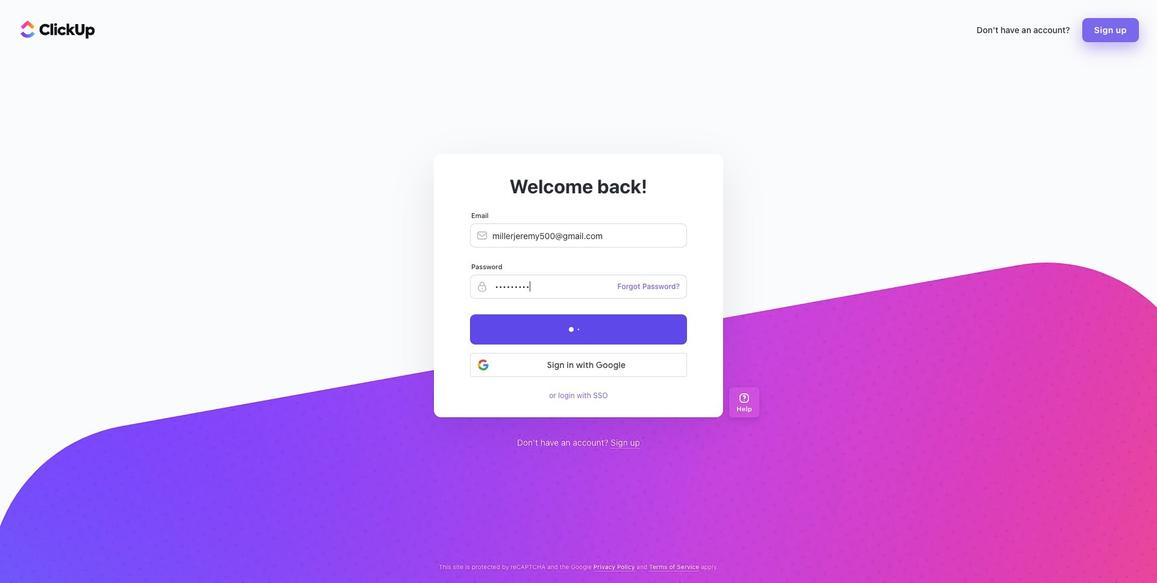 Task type: locate. For each thing, give the bounding box(es) containing it.
Enter your email email field
[[470, 224, 687, 248]]

login element
[[464, 212, 693, 400]]



Task type: describe. For each thing, give the bounding box(es) containing it.
Enter password password field
[[470, 275, 687, 299]]

clickup - home image
[[20, 20, 95, 39]]



Task type: vqa. For each thing, say whether or not it's contained in the screenshot.
TREE within the Sidebar navigation
no



